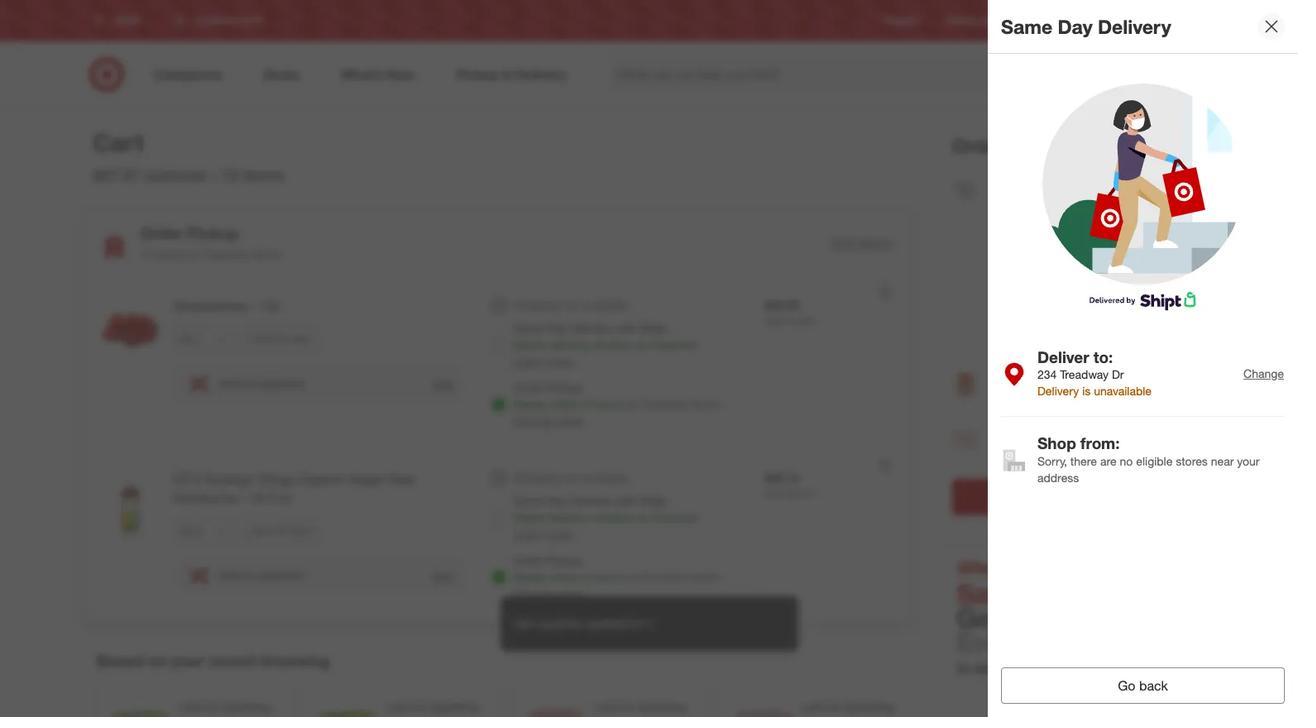 Task type: vqa. For each thing, say whether or not it's contained in the screenshot.
the topmost The Shipping
yes



Task type: locate. For each thing, give the bounding box(es) containing it.
key
[[419, 717, 439, 717]]

same
[[1001, 15, 1053, 38], [514, 321, 544, 335], [514, 494, 544, 508]]

0 vertical spatial ready
[[514, 397, 547, 411]]

1 vertical spatial window
[[593, 511, 633, 525]]

1 select from the top
[[514, 338, 547, 352]]

within
[[550, 397, 580, 411], [550, 570, 580, 584]]

2 learn more button from the top
[[514, 526, 573, 543]]

0 vertical spatial delivery
[[550, 338, 590, 352]]

1 vertical spatial checkout
[[650, 511, 697, 525]]

add button
[[431, 376, 454, 392], [431, 568, 454, 584]]

0 horizontal spatial $57.97
[[93, 166, 140, 185]]

0 vertical spatial save for later
[[252, 333, 311, 345]]

sparkling for lacroix sparkling water lime 
[[222, 700, 270, 714]]

add a substitute for 1lb
[[219, 377, 304, 391]]

0 horizontal spatial water
[[178, 717, 209, 717]]

with
[[615, 321, 636, 335], [615, 494, 636, 508]]

$57.97 up free
[[1176, 224, 1215, 240]]

1 vertical spatial 13
[[140, 248, 153, 262]]

0 vertical spatial for
[[277, 333, 288, 345]]

1 vertical spatial hours
[[593, 570, 622, 584]]

change inside button
[[1244, 366, 1284, 380]]

save for later down oz
[[252, 524, 311, 537]]

13 up "strawberries - 1lb" image
[[140, 248, 153, 262]]

save down 16
[[252, 524, 274, 537]]

more for gt's synergy trilogy organic vegan raw kombucha - 16 fl oz
[[546, 527, 573, 541]]

2 each from the top
[[765, 487, 786, 500]]

1 learn more button from the top
[[514, 353, 573, 370]]

same for strawberries - 1lb
[[514, 321, 544, 335]]

1 vertical spatial learn
[[514, 527, 543, 541]]

each inside "$32.83 each $4.69"
[[765, 315, 786, 327]]

2 add button from the top
[[431, 568, 454, 584]]

2 a from the top
[[244, 569, 250, 583]]

store pickup radio for strawberries - 1lb
[[491, 396, 507, 413]]

gt's synergy trilogy organic vegan raw kombucha - 16 fl oz link
[[173, 470, 464, 508]]

shipping
[[514, 298, 560, 312], [514, 471, 560, 485]]

1 vertical spatial shipt
[[640, 494, 667, 508]]

delivery for gt's synergy trilogy organic vegan raw kombucha - 16 fl oz
[[550, 511, 590, 525]]

a down strawberries - 1lb
[[244, 377, 250, 391]]

1 ready from the top
[[514, 397, 547, 411]]

2 store from the top
[[557, 587, 584, 601]]

1 vertical spatial shipping not available
[[514, 471, 628, 485]]

1 hours from the top
[[593, 397, 622, 411]]

select for gt's synergy trilogy organic vegan raw kombucha - 16 fl oz
[[514, 511, 547, 525]]

cart
[[93, 127, 144, 157]]

1 substitute from the top
[[253, 377, 304, 391]]

0 vertical spatial checkout
[[650, 338, 697, 352]]

2 vertical spatial for
[[277, 524, 288, 537]]

1 available from the top
[[583, 298, 628, 312]]

0 vertical spatial window
[[593, 338, 633, 352]]

2 water from the left
[[386, 717, 416, 717]]

each inside the $25.14 each $4.19
[[765, 487, 786, 500]]

shipping not available for gt's synergy trilogy organic vegan raw kombucha - 16 fl oz
[[514, 471, 628, 485]]

shipt for gt's synergy trilogy organic vegan raw kombucha - 16 fl oz
[[640, 494, 667, 508]]

1 vertical spatial same day delivery with shipt select delivery window at checkout learn more
[[514, 494, 697, 541]]

2 save from the top
[[252, 524, 274, 537]]

sparkling for lacroix sparkling water key lime 
[[429, 700, 478, 714]]

0 vertical spatial save
[[252, 333, 274, 345]]

registry link
[[883, 14, 920, 28]]

0 vertical spatial same
[[1001, 15, 1053, 38]]

eligible right no on the bottom right
[[1136, 454, 1173, 468]]

1 vertical spatial learn more button
[[514, 526, 573, 543]]

lime inside 'lacroix sparkling water key lime'
[[442, 717, 467, 717]]

treadway
[[1060, 368, 1109, 382]]

0 horizontal spatial -
[[241, 490, 246, 506]]

0 vertical spatial eligible
[[1017, 378, 1058, 394]]

cart item ready to fulfill group
[[84, 277, 911, 449], [84, 450, 911, 622]]

2 same day delivery with shipt select delivery window at checkout learn more from the top
[[514, 494, 697, 541]]

2
[[584, 397, 590, 411], [584, 570, 590, 584]]

0 vertical spatial north
[[252, 248, 282, 262]]

0 vertical spatial charlotte
[[201, 248, 249, 262]]

1 within from the top
[[550, 397, 580, 411]]

1 vertical spatial select
[[514, 511, 547, 525]]

lacroix for lacroix sparkling water lime 
[[178, 700, 218, 714]]

0 horizontal spatial lime
[[212, 717, 237, 717]]

1 learn from the top
[[514, 354, 543, 368]]

$25.14 each $4.19
[[765, 471, 813, 500]]

0 vertical spatial order pickup ready within 2 hours at charlotte north change store
[[514, 381, 719, 428]]

0 vertical spatial save for later button
[[245, 326, 318, 352]]

2 select from the top
[[514, 511, 547, 525]]

for left is
[[1062, 378, 1078, 394]]

0 vertical spatial learn more button
[[514, 353, 573, 370]]

1 vertical spatial save
[[252, 524, 274, 537]]

0 vertical spatial select
[[514, 338, 547, 352]]

2 vertical spatial pickup
[[547, 554, 582, 568]]

registry
[[883, 14, 920, 27]]

circle
[[1116, 14, 1142, 27]]

2 within from the top
[[550, 570, 580, 584]]

1 add button from the top
[[431, 376, 454, 392]]

day for gt's synergy trilogy organic vegan raw kombucha - 16 fl oz
[[547, 494, 567, 508]]

more
[[546, 354, 573, 368], [546, 527, 573, 541]]

1 change store button from the top
[[514, 413, 584, 429]]

lime down recent on the left bottom of the page
[[212, 717, 237, 717]]

0 vertical spatial $57.97
[[93, 166, 140, 185]]

sparkling inside lacroix sparkling water lime
[[222, 700, 270, 714]]

2 lime from the left
[[442, 717, 467, 717]]

1 vertical spatial north
[[690, 397, 719, 411]]

go
[[1118, 678, 1136, 694]]

lacroix inside lacroix sparkling wate
[[594, 700, 634, 714]]

1 horizontal spatial your
[[1237, 454, 1260, 468]]

later down oz
[[291, 524, 311, 537]]

eligible right not
[[1017, 378, 1058, 394]]

pickup for strawberries - 1lb
[[547, 381, 582, 395]]

for down oz
[[277, 524, 288, 537]]

Store pickup radio
[[491, 396, 507, 413], [491, 569, 507, 586]]

1 horizontal spatial lime
[[442, 717, 467, 717]]

1 vertical spatial store pickup radio
[[491, 569, 507, 586]]

substitute down oz
[[253, 569, 304, 583]]

day
[[1058, 15, 1093, 38], [547, 321, 567, 335], [547, 494, 567, 508]]

add a substitute
[[219, 377, 304, 391], [219, 569, 304, 583]]

1 store pickup radio from the top
[[491, 396, 507, 413]]

(13
[[1045, 225, 1061, 240]]

same for gt's synergy trilogy organic vegan raw kombucha - 16 fl oz
[[514, 494, 544, 508]]

1 vertical spatial charlotte
[[639, 397, 687, 411]]

sparkling inside lacroix sparkling water passionfrui
[[845, 700, 893, 714]]

order pickup ready within 2 hours at charlotte north change store for strawberries - 1lb
[[514, 381, 719, 428]]

0 vertical spatial add a substitute
[[219, 377, 304, 391]]

0 vertical spatial shipping not available
[[514, 298, 628, 312]]

1 sparkling from the left
[[222, 700, 270, 714]]

2 shipping not available from the top
[[514, 471, 628, 485]]

lacroix inside lacroix sparkling water lime
[[178, 700, 218, 714]]

0 vertical spatial hours
[[593, 397, 622, 411]]

1 vertical spatial not
[[563, 471, 580, 485]]

later down strawberries - 1lb "link"
[[291, 333, 311, 345]]

3 water from the left
[[801, 717, 832, 717]]

0 horizontal spatial eligible
[[1017, 378, 1058, 394]]

substitute down the 1lb
[[253, 377, 304, 391]]

1 order pickup ready within 2 hours at charlotte north change store from the top
[[514, 381, 719, 428]]

lacroix
[[178, 700, 218, 714], [386, 700, 426, 714], [594, 700, 634, 714], [801, 700, 841, 714]]

13 right subtotal
[[221, 166, 238, 185]]

2 for strawberries - 1lb
[[584, 397, 590, 411]]

1 horizontal spatial eligible
[[1136, 454, 1173, 468]]

2 vertical spatial same
[[514, 494, 544, 508]]

lacroix inside lacroix sparkling water passionfrui
[[801, 700, 841, 714]]

4 lacroix from the left
[[801, 700, 841, 714]]

- left the 1lb
[[252, 298, 257, 315]]

add
[[219, 377, 241, 391], [432, 377, 453, 391], [219, 569, 241, 583], [432, 569, 453, 583]]

save for later button for trilogy
[[245, 518, 318, 544]]

save for later button
[[245, 326, 318, 352], [245, 518, 318, 544]]

0 vertical spatial -
[[252, 298, 257, 315]]

lime right key
[[442, 717, 467, 717]]

1 vertical spatial shipping
[[514, 471, 560, 485]]

each down $25.14
[[765, 487, 786, 500]]

0 vertical spatial not
[[563, 298, 580, 312]]

None radio
[[491, 339, 507, 355], [491, 470, 507, 487], [491, 511, 507, 528], [491, 339, 507, 355], [491, 470, 507, 487], [491, 511, 507, 528]]

2 with from the top
[[615, 494, 636, 508]]

1 shipping not available from the top
[[514, 298, 628, 312]]

more for strawberries - 1lb
[[546, 354, 573, 368]]

find
[[1168, 14, 1187, 27]]

charlotte
[[201, 248, 249, 262], [639, 397, 687, 411], [639, 570, 687, 584]]

sorry,
[[1038, 454, 1067, 468]]

lacroix sparkling water passionfrui link
[[801, 699, 897, 717]]

save down the 1lb
[[252, 333, 274, 345]]

add button for strawberries - 1lb
[[431, 376, 454, 392]]

2 shipping from the top
[[514, 471, 560, 485]]

1 vertical spatial change
[[514, 414, 554, 428]]

2 available from the top
[[583, 471, 628, 485]]

lime
[[212, 717, 237, 717], [442, 717, 467, 717]]

2 not from the top
[[563, 471, 580, 485]]

0 vertical spatial store
[[557, 414, 584, 428]]

lacroix for lacroix sparkling water passionfrui
[[801, 700, 841, 714]]

not for strawberries - 1lb
[[563, 298, 580, 312]]

234
[[1038, 368, 1057, 382]]

save for later button for 1lb
[[245, 326, 318, 352]]

to:
[[1094, 347, 1113, 366]]

ready for gt's synergy trilogy organic vegan raw kombucha - 16 fl oz
[[514, 570, 547, 584]]

0 vertical spatial 13
[[221, 166, 238, 185]]

1 vertical spatial items
[[156, 248, 185, 262]]

sparkling inside 'lacroix sparkling water key lime'
[[429, 700, 478, 714]]

select for strawberries - 1lb
[[514, 338, 547, 352]]

1 vertical spatial within
[[550, 570, 580, 584]]

2 window from the top
[[593, 511, 633, 525]]

1 later from the top
[[291, 333, 311, 345]]

available for strawberries - 1lb
[[583, 298, 628, 312]]

window
[[593, 338, 633, 352], [593, 511, 633, 525]]

1 lacroix from the left
[[178, 700, 218, 714]]

0 vertical spatial with
[[615, 321, 636, 335]]

save for later button down oz
[[245, 518, 318, 544]]

each down $32.83
[[765, 315, 786, 327]]

1 vertical spatial pickup
[[547, 381, 582, 395]]

water inside 'lacroix sparkling water key lime'
[[386, 717, 416, 717]]

learn for gt's synergy trilogy organic vegan raw kombucha - 16 fl oz
[[514, 527, 543, 541]]

2 2 from the top
[[584, 570, 590, 584]]

16
[[250, 490, 264, 506]]

1 water from the left
[[178, 717, 209, 717]]

1 vertical spatial change store button
[[514, 586, 584, 602]]

with for gt's synergy trilogy organic vegan raw kombucha - 16 fl oz
[[615, 494, 636, 508]]

eligible
[[1017, 378, 1058, 394], [1136, 454, 1173, 468]]

1 with from the top
[[615, 321, 636, 335]]

- left 16
[[241, 490, 246, 506]]

1 vertical spatial same
[[514, 321, 544, 335]]

2 sparkling from the left
[[429, 700, 478, 714]]

2 vertical spatial north
[[690, 570, 719, 584]]

1 horizontal spatial -
[[252, 298, 257, 315]]

2 save for later from the top
[[252, 524, 311, 537]]

0 vertical spatial 2
[[584, 397, 590, 411]]

0 vertical spatial a
[[244, 377, 250, 391]]

1 vertical spatial $57.97
[[1176, 224, 1215, 240]]

1 vertical spatial for
[[1062, 378, 1078, 394]]

1 vertical spatial more
[[546, 527, 573, 541]]

2 checkout from the top
[[650, 511, 697, 525]]

store
[[557, 414, 584, 428], [557, 587, 584, 601]]

1 vertical spatial a
[[244, 569, 250, 583]]

1 vertical spatial each
[[765, 487, 786, 500]]

shipping not available for strawberries - 1lb
[[514, 298, 628, 312]]

0 horizontal spatial items
[[156, 248, 185, 262]]

add a substitute down 16
[[219, 569, 304, 583]]

What can we help you find? suggestions appear below search field
[[607, 56, 1019, 93]]

4 sparkling from the left
[[845, 700, 893, 714]]

pickup for gt's synergy trilogy organic vegan raw kombucha - 16 fl oz
[[547, 554, 582, 568]]

change store button
[[514, 413, 584, 429], [514, 586, 584, 602]]

save for later button down the 1lb
[[245, 326, 318, 352]]

1 window from the top
[[593, 338, 633, 352]]

2 later from the top
[[291, 524, 311, 537]]

lacroix sparkling wate link
[[594, 699, 689, 717]]

$57.97 down cart
[[93, 166, 140, 185]]

go back
[[1118, 678, 1168, 694]]

1 vertical spatial 2
[[584, 570, 590, 584]]

1 2 from the top
[[584, 397, 590, 411]]

1 shipt from the top
[[640, 321, 667, 335]]

1 save for later button from the top
[[245, 326, 318, 352]]

1 vertical spatial order pickup ready within 2 hours at charlotte north change store
[[514, 554, 719, 601]]

store for strawberries - 1lb
[[557, 414, 584, 428]]

deliver
[[1038, 347, 1089, 366]]

0 vertical spatial shipt
[[640, 321, 667, 335]]

checkout for gt's synergy trilogy organic vegan raw kombucha - 16 fl oz
[[650, 511, 697, 525]]

2 store pickup radio from the top
[[491, 569, 507, 586]]

2 add a substitute from the top
[[219, 569, 304, 583]]

1 cart item ready to fulfill group from the top
[[84, 277, 911, 449]]

substitute for trilogy
[[253, 569, 304, 583]]

1 not from the top
[[563, 298, 580, 312]]

1 save from the top
[[252, 333, 274, 345]]

2 save for later button from the top
[[245, 518, 318, 544]]

1 delivery from the top
[[550, 338, 590, 352]]

your right near
[[1237, 454, 1260, 468]]

0 vertical spatial shipping
[[514, 298, 560, 312]]

same day delivery with shipt select delivery window at checkout learn more
[[514, 321, 697, 368], [514, 494, 697, 541]]

1 vertical spatial add a substitute
[[219, 569, 304, 583]]

1 vertical spatial eligible
[[1136, 454, 1173, 468]]

shipping not available
[[514, 298, 628, 312], [514, 471, 628, 485]]

2 change store button from the top
[[514, 586, 584, 602]]

cart item ready to fulfill group containing strawberries - 1lb
[[84, 277, 911, 449]]

recent
[[209, 651, 256, 670]]

1 same day delivery with shipt select delivery window at checkout learn more from the top
[[514, 321, 697, 368]]

target redcard save 5% get more every day. in store & online. apply now for a credit or debit redcard. *some restrictions apply. image
[[939, 545, 1227, 717]]

2 delivery from the top
[[550, 511, 590, 525]]

day for strawberries - 1lb
[[547, 321, 567, 335]]

learn
[[514, 354, 543, 368], [514, 527, 543, 541]]

0 vertical spatial within
[[550, 397, 580, 411]]

0 vertical spatial each
[[765, 315, 786, 327]]

a down 16
[[244, 569, 250, 583]]

at
[[188, 248, 198, 262], [636, 338, 646, 352], [626, 397, 636, 411], [636, 511, 646, 525], [626, 570, 636, 584]]

1 vertical spatial store
[[557, 587, 584, 601]]

1 vertical spatial later
[[291, 524, 311, 537]]

2 vertical spatial charlotte
[[639, 570, 687, 584]]

1 a from the top
[[244, 377, 250, 391]]

checkout
[[650, 338, 697, 352], [650, 511, 697, 525]]

add a substitute down the 1lb
[[219, 377, 304, 391]]

1 store from the top
[[557, 414, 584, 428]]

near
[[1211, 454, 1234, 468]]

1 horizontal spatial $57.97
[[1176, 224, 1215, 240]]

delivery
[[550, 338, 590, 352], [550, 511, 590, 525]]

1 vertical spatial -
[[241, 490, 246, 506]]

0 vertical spatial items
[[243, 166, 284, 185]]

shop
[[1038, 434, 1076, 453]]

checkout for strawberries - 1lb
[[650, 338, 697, 352]]

0 vertical spatial later
[[291, 333, 311, 345]]

0 vertical spatial day
[[1058, 15, 1093, 38]]

target
[[1086, 14, 1113, 27]]

water
[[178, 717, 209, 717], [386, 717, 416, 717], [801, 717, 832, 717]]

1 vertical spatial ready
[[514, 570, 547, 584]]

a for -
[[244, 377, 250, 391]]

ad
[[981, 14, 994, 27]]

save for later down the 1lb
[[252, 333, 311, 345]]

2 vertical spatial day
[[547, 494, 567, 508]]

items)
[[1064, 225, 1096, 240]]

2 hours from the top
[[593, 570, 622, 584]]

substitute
[[253, 377, 304, 391], [253, 569, 304, 583]]

learn more button for gt's synergy trilogy organic vegan raw kombucha - 16 fl oz
[[514, 526, 573, 543]]

2 substitute from the top
[[253, 569, 304, 583]]

north for gt's synergy trilogy organic vegan raw kombucha - 16 fl oz
[[690, 570, 719, 584]]

substitute for 1lb
[[253, 377, 304, 391]]

1 vertical spatial save for later
[[252, 524, 311, 537]]

1 horizontal spatial water
[[386, 717, 416, 717]]

lacroix inside 'lacroix sparkling water key lime'
[[386, 700, 426, 714]]

charlotte inside order pickup 13 items at charlotte north
[[201, 248, 249, 262]]

3 lacroix from the left
[[594, 700, 634, 714]]

1 vertical spatial available
[[583, 471, 628, 485]]

1 more from the top
[[546, 354, 573, 368]]

1 lime from the left
[[212, 717, 237, 717]]

1 save for later from the top
[[252, 333, 311, 345]]

your right on in the left of the page
[[171, 651, 204, 670]]

0 vertical spatial store pickup radio
[[491, 396, 507, 413]]

0 vertical spatial more
[[546, 354, 573, 368]]

None radio
[[491, 297, 507, 314]]

2 for gt's synergy trilogy organic vegan raw kombucha - 16 fl oz
[[584, 570, 590, 584]]

-
[[252, 298, 257, 315], [241, 490, 246, 506]]

1 add a substitute from the top
[[219, 377, 304, 391]]

0 vertical spatial pickup
[[187, 224, 238, 243]]

based on your recent browsing
[[96, 651, 330, 670]]

available
[[583, 298, 628, 312], [583, 471, 628, 485]]

hours
[[593, 397, 622, 411], [593, 570, 622, 584]]

1 vertical spatial day
[[547, 321, 567, 335]]

1 vertical spatial with
[[615, 494, 636, 508]]

later
[[291, 333, 311, 345], [291, 524, 311, 537]]

$57.97 for $57.97
[[1176, 224, 1215, 240]]

(13 items)
[[1045, 225, 1096, 240]]

target circle link
[[1086, 14, 1142, 28]]

0 vertical spatial change
[[1244, 366, 1284, 380]]

2 ready from the top
[[514, 570, 547, 584]]

ready
[[514, 397, 547, 411], [514, 570, 547, 584]]

charlotte for strawberries - 1lb
[[639, 397, 687, 411]]

pickup
[[187, 224, 238, 243], [547, 381, 582, 395], [547, 554, 582, 568]]

a
[[244, 377, 250, 391], [244, 569, 250, 583]]

1 each from the top
[[765, 315, 786, 327]]

2 order pickup ready within 2 hours at charlotte north change store from the top
[[514, 554, 719, 601]]

2 shipt from the top
[[640, 494, 667, 508]]

window for gt's synergy trilogy organic vegan raw kombucha - 16 fl oz
[[593, 511, 633, 525]]

later for 1lb
[[291, 333, 311, 345]]

2 learn from the top
[[514, 527, 543, 541]]

1 horizontal spatial 13
[[221, 166, 238, 185]]

water inside lacroix sparkling water lime
[[178, 717, 209, 717]]

1 shipping from the top
[[514, 298, 560, 312]]

2 cart item ready to fulfill group from the top
[[84, 450, 911, 622]]

delivery
[[1098, 15, 1171, 38], [570, 321, 612, 335], [1038, 384, 1079, 398], [570, 494, 612, 508]]

for down the 1lb
[[277, 333, 288, 345]]

sparkling inside lacroix sparkling wate
[[637, 700, 686, 714]]

1 checkout from the top
[[650, 338, 697, 352]]

on
[[148, 651, 167, 670]]

same day delivery dialog
[[988, 0, 1298, 717]]

lacroix for lacroix sparkling wate
[[594, 700, 634, 714]]

unavailable
[[1094, 384, 1152, 398]]

2 lacroix from the left
[[386, 700, 426, 714]]

3 sparkling from the left
[[637, 700, 686, 714]]

0 vertical spatial cart item ready to fulfill group
[[84, 277, 911, 449]]

delivery for strawberries - 1lb
[[550, 338, 590, 352]]

1 vertical spatial add button
[[431, 568, 454, 584]]

2 more from the top
[[546, 527, 573, 541]]

0 vertical spatial add button
[[431, 376, 454, 392]]



Task type: describe. For each thing, give the bounding box(es) containing it.
vegan
[[348, 471, 385, 487]]

lacroix sparkling water key lime 
[[386, 700, 478, 717]]

subtotal
[[144, 166, 206, 185]]

are
[[1100, 454, 1117, 468]]

not eligible for gift message
[[992, 378, 1158, 394]]

lacroix for lacroix sparkling water key lime 
[[386, 700, 426, 714]]

cart item ready to fulfill group containing gt's synergy trilogy organic vegan raw kombucha - 16 fl oz
[[84, 450, 911, 622]]

target circle
[[1086, 14, 1142, 27]]

shipping for strawberries - 1lb
[[514, 298, 560, 312]]

find stores link
[[1168, 14, 1218, 28]]

each for gt's synergy trilogy organic vegan raw kombucha - 16 fl oz
[[765, 487, 786, 500]]

same day delivery
[[1001, 15, 1171, 38]]

1lb
[[261, 298, 279, 315]]

to
[[632, 616, 642, 631]]

fl
[[268, 490, 275, 506]]

based
[[96, 651, 144, 670]]

lacroix sparkling water lime 
[[178, 700, 270, 717]]

7.
[[646, 616, 655, 631]]

1 horizontal spatial items
[[243, 166, 284, 185]]

$25.14
[[765, 471, 799, 485]]

north inside order pickup 13 items at charlotte north
[[252, 248, 282, 262]]

oz
[[279, 490, 292, 506]]

delivery inside deliver to: 234 treadway dr delivery is unavailable
[[1038, 384, 1079, 398]]

save for trilogy
[[252, 524, 274, 537]]

$60.45 total
[[992, 174, 1064, 191]]

no
[[1120, 454, 1133, 468]]

with for strawberries - 1lb
[[615, 321, 636, 335]]

go back button
[[1001, 668, 1285, 704]]

item
[[514, 616, 537, 631]]

order pickup 13 items at charlotte north
[[140, 224, 282, 262]]

north for strawberries - 1lb
[[690, 397, 719, 411]]

save for later for 1lb
[[252, 333, 311, 345]]

learn for strawberries - 1lb
[[514, 354, 543, 368]]

sparkling for lacroix sparkling water passionfrui
[[845, 700, 893, 714]]

weekly ad
[[947, 14, 994, 27]]

message
[[1104, 378, 1158, 394]]

$32.83 each $4.69
[[765, 298, 813, 327]]

$60.45 total button
[[952, 164, 1215, 217]]

order inside order pickup 13 items at charlotte north
[[140, 224, 183, 243]]

ready for strawberries - 1lb
[[514, 397, 547, 411]]

none radio inside cart item ready to fulfill group
[[491, 297, 507, 314]]

promo code
[[992, 431, 1064, 447]]

$32.83
[[765, 298, 799, 312]]

store for gt's synergy trilogy organic vegan raw kombucha - 16 fl oz
[[557, 587, 584, 601]]

$4.19
[[789, 487, 813, 500]]

each for strawberries - 1lb
[[765, 315, 786, 327]]

redcard link
[[1020, 14, 1060, 28]]

eligible inside shop from: sorry, there are no eligible stores near your address
[[1136, 454, 1173, 468]]

change store button for gt's synergy trilogy organic vegan raw kombucha - 16 fl oz
[[514, 586, 584, 602]]

within for gt's synergy trilogy organic vegan raw kombucha - 16 fl oz
[[550, 570, 580, 584]]

generic shipt shopper carrying bags image
[[1043, 84, 1244, 311]]

same inside dialog
[[1001, 15, 1053, 38]]

gt's synergy trilogy organic vegan raw kombucha - 16 fl oz
[[173, 471, 415, 506]]

at inside order pickup 13 items at charlotte north
[[188, 248, 198, 262]]

13 inside order pickup 13 items at charlotte north
[[140, 248, 153, 262]]

kombucha
[[173, 490, 237, 506]]

day inside dialog
[[1058, 15, 1093, 38]]

28216
[[1058, 296, 1090, 310]]

total
[[1035, 174, 1064, 191]]

change button
[[1243, 365, 1285, 383]]

learn more button for strawberries - 1lb
[[514, 353, 573, 370]]

taxes
[[1055, 274, 1087, 291]]

weekly ad link
[[947, 14, 994, 28]]

lime inside lacroix sparkling water lime
[[212, 717, 237, 717]]

there
[[1071, 454, 1097, 468]]

trilogy
[[256, 471, 295, 487]]

hours for gt's synergy trilogy organic vegan raw kombucha - 16 fl oz
[[593, 570, 622, 584]]

0 horizontal spatial your
[[171, 651, 204, 670]]

sparkling for lacroix sparkling wate
[[637, 700, 686, 714]]

water for lime
[[178, 717, 209, 717]]

gift
[[1082, 378, 1101, 394]]

lacroix sparkling water key lime link
[[386, 699, 481, 717]]

same day delivery with shipt select delivery window at checkout learn more for gt's synergy trilogy organic vegan raw kombucha - 16 fl oz
[[514, 494, 697, 541]]

code
[[1034, 431, 1064, 447]]

redcard
[[1020, 14, 1060, 27]]

charlotte for gt's synergy trilogy organic vegan raw kombucha - 16 fl oz
[[639, 570, 687, 584]]

within for strawberries - 1lb
[[550, 397, 580, 411]]

window for strawberries - 1lb
[[593, 338, 633, 352]]

browsing
[[261, 651, 330, 670]]

order pickup ready within 2 hours at charlotte north change store for gt's synergy trilogy organic vegan raw kombucha - 16 fl oz
[[514, 554, 719, 601]]

save for 1lb
[[252, 333, 274, 345]]

weekly
[[947, 14, 978, 27]]

store pickup radio for gt's synergy trilogy organic vegan raw kombucha - 16 fl oz
[[491, 569, 507, 586]]

estimated
[[992, 274, 1051, 291]]

summary
[[1009, 134, 1094, 157]]

gt&#39;s synergy trilogy organic vegan raw kombucha - 16 fl oz image
[[97, 470, 163, 536]]

strawberries
[[173, 298, 248, 315]]

save for later for trilogy
[[252, 524, 311, 537]]

address
[[1038, 471, 1079, 485]]

- inside "link"
[[252, 298, 257, 315]]

free
[[1189, 251, 1215, 267]]

lacroix sparkling water passionfrui
[[801, 700, 896, 717]]

hours for strawberries - 1lb
[[593, 397, 622, 411]]

strawberries - 1lb image
[[97, 297, 163, 363]]

$57.97 for $57.97 subtotal
[[93, 166, 140, 185]]

strawberries - 1lb
[[173, 298, 279, 315]]

dr
[[1112, 368, 1124, 382]]

add button for gt's synergy trilogy organic vegan raw kombucha - 16 fl oz
[[431, 568, 454, 584]]

water inside lacroix sparkling water passionfrui
[[801, 717, 832, 717]]

find stores
[[1168, 14, 1218, 27]]

change store button for strawberries - 1lb
[[514, 413, 584, 429]]

- inside gt's synergy trilogy organic vegan raw kombucha - 16 fl oz
[[241, 490, 246, 506]]

item quantity updated to 7.
[[514, 616, 655, 631]]

order summary
[[952, 134, 1094, 157]]

synergy
[[204, 471, 253, 487]]

from:
[[1081, 434, 1120, 453]]

strawberries - 1lb link
[[173, 297, 464, 316]]

back
[[1139, 678, 1168, 694]]

change for strawberries - 1lb
[[514, 414, 554, 428]]

13 items
[[221, 166, 284, 185]]

not for gt's synergy trilogy organic vegan raw kombucha - 16 fl oz
[[563, 471, 580, 485]]

stores
[[1176, 454, 1208, 468]]

a for synergy
[[244, 569, 250, 583]]

add a substitute for trilogy
[[219, 569, 304, 583]]

shipt for strawberries - 1lb
[[640, 321, 667, 335]]

pickup inside order pickup 13 items at charlotte north
[[187, 224, 238, 243]]

water for key
[[386, 717, 416, 717]]

$2.48
[[1183, 274, 1215, 291]]

shop from: sorry, there are no eligible stores near your address
[[1038, 434, 1260, 485]]

organic
[[298, 471, 345, 487]]

$4.69
[[789, 315, 813, 327]]

promo
[[992, 431, 1031, 447]]

not
[[992, 378, 1013, 394]]

items inside order pickup 13 items at charlotte north
[[156, 248, 185, 262]]

quantity
[[540, 616, 582, 631]]

for for gt's synergy trilogy organic vegan raw kombucha - 16 fl oz
[[277, 524, 288, 537]]

same day delivery with shipt select delivery window at checkout learn more for strawberries - 1lb
[[514, 321, 697, 368]]

available for gt's synergy trilogy organic vegan raw kombucha - 16 fl oz
[[583, 471, 628, 485]]

$57.97 subtotal
[[93, 166, 206, 185]]

raw
[[389, 471, 415, 487]]

later for trilogy
[[291, 524, 311, 537]]

deliver to: 234 treadway dr delivery is unavailable
[[1038, 347, 1152, 398]]

shipping for gt's synergy trilogy organic vegan raw kombucha - 16 fl oz
[[514, 471, 560, 485]]

change for gt's synergy trilogy organic vegan raw kombucha - 16 fl oz
[[514, 587, 554, 601]]

is
[[1083, 384, 1091, 398]]

your inside shop from: sorry, there are no eligible stores near your address
[[1237, 454, 1260, 468]]

gt's
[[173, 471, 201, 487]]

stores
[[1190, 14, 1218, 27]]

for for strawberries - 1lb
[[277, 333, 288, 345]]

lacroix sparkling water lime link
[[178, 699, 273, 717]]



